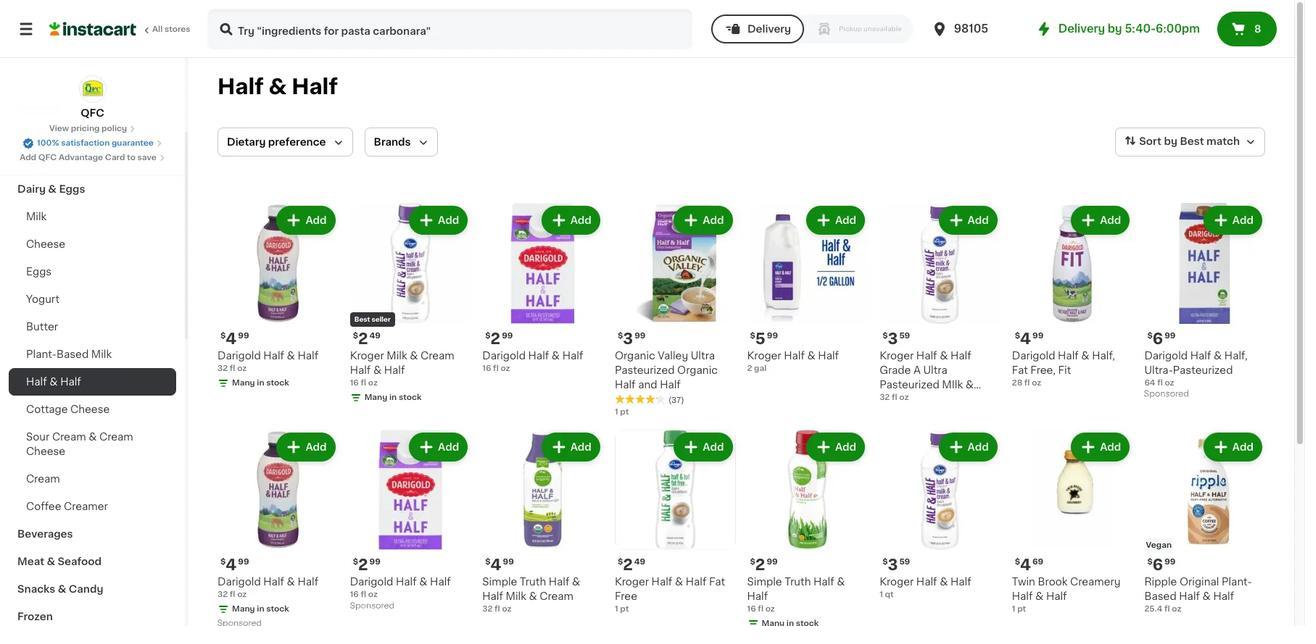 Task type: vqa. For each thing, say whether or not it's contained in the screenshot.
Sour Cream & Cream Cheese
yes



Task type: locate. For each thing, give the bounding box(es) containing it.
pasteurized
[[615, 365, 675, 375], [1173, 365, 1233, 375], [880, 380, 940, 390]]

all stores link
[[49, 9, 191, 49]]

2 6 from the top
[[1153, 558, 1163, 573]]

0 vertical spatial plant-
[[26, 350, 56, 360]]

1 horizontal spatial $ 2 49
[[618, 558, 646, 573]]

based up half & half link
[[56, 350, 89, 360]]

1 horizontal spatial pasteurized
[[880, 380, 940, 390]]

eggs
[[59, 184, 85, 194], [26, 267, 52, 277]]

policy
[[102, 125, 127, 133]]

Search field
[[209, 10, 691, 48]]

$ 2 49 up free
[[618, 558, 646, 573]]

0 vertical spatial fat
[[1012, 365, 1028, 375]]

0 vertical spatial sponsored badge image
[[1145, 390, 1189, 399]]

3 up grade
[[888, 331, 898, 346]]

1 vertical spatial sponsored badge image
[[350, 602, 394, 611]]

2 simple from the left
[[747, 577, 782, 588]]

1 simple from the left
[[482, 577, 517, 588]]

32
[[218, 365, 228, 372], [880, 394, 890, 402], [218, 591, 228, 599], [482, 606, 493, 614]]

0 horizontal spatial eggs
[[26, 267, 52, 277]]

1 vertical spatial plant-
[[1222, 577, 1252, 588]]

1 inside kroger half & half 1 qt
[[880, 591, 883, 599]]

best left seller
[[354, 316, 370, 322]]

pt
[[620, 408, 629, 416], [620, 606, 629, 614], [1018, 606, 1026, 614]]

6 up ultra-
[[1153, 331, 1163, 346]]

kroger for 2
[[615, 577, 649, 588]]

cottage cheese
[[26, 405, 110, 415]]

ultra right valley
[[691, 351, 715, 361]]

1 horizontal spatial sponsored badge image
[[350, 602, 394, 611]]

sour
[[26, 432, 50, 442]]

1 horizontal spatial plant-
[[1222, 577, 1252, 588]]

kroger inside kroger milk & cream half & half 16 fl oz
[[350, 351, 384, 361]]

simple
[[482, 577, 517, 588], [747, 577, 782, 588]]

$ 2 49 down the best seller
[[353, 331, 381, 346]]

$ 3 59
[[883, 331, 910, 346], [883, 558, 910, 573]]

sort
[[1140, 136, 1162, 147]]

99 inside "$ 5 99"
[[767, 332, 778, 340]]

0 horizontal spatial organic
[[615, 351, 655, 361]]

1 horizontal spatial ultra
[[924, 365, 948, 375]]

ultra inside organic valley ultra pasteurized organic half and half
[[691, 351, 715, 361]]

kroger inside "kroger half & half grade a ultra pasteurized milk & cream"
[[880, 351, 914, 361]]

0 horizontal spatial 49
[[370, 332, 381, 340]]

2 half, from the left
[[1225, 351, 1248, 361]]

twin brook creamery half & half 1 pt
[[1012, 577, 1121, 614]]

1 $ 6 99 from the top
[[1148, 331, 1176, 346]]

0 vertical spatial ultra
[[691, 351, 715, 361]]

$ 5 99
[[750, 331, 778, 346]]

sponsored badge image for 4
[[218, 620, 261, 627]]

cream inside kroger milk & cream half & half 16 fl oz
[[421, 351, 455, 361]]

1 horizontal spatial darigold half & half 16 fl oz
[[482, 351, 583, 372]]

0 horizontal spatial pasteurized
[[615, 365, 675, 375]]

0 horizontal spatial half & half
[[26, 377, 81, 387]]

0 vertical spatial 49
[[370, 332, 381, 340]]

many in stock
[[232, 379, 289, 387], [365, 394, 422, 402], [232, 606, 289, 614]]

1 horizontal spatial half & half
[[218, 76, 338, 97]]

0 vertical spatial half & half
[[218, 76, 338, 97]]

fat for 4
[[1012, 365, 1028, 375]]

1 half, from the left
[[1092, 351, 1115, 361]]

6 up "ripple"
[[1153, 558, 1163, 573]]

a
[[914, 365, 921, 375]]

1 vertical spatial $ 2 49
[[618, 558, 646, 573]]

delivery by 5:40-6:00pm link
[[1035, 20, 1200, 38]]

0 vertical spatial $ 6 99
[[1148, 331, 1176, 346]]

2 horizontal spatial pasteurized
[[1173, 365, 1233, 375]]

0 vertical spatial 59
[[900, 332, 910, 340]]

2 vertical spatial many in stock
[[232, 606, 289, 614]]

59 up grade
[[900, 332, 910, 340]]

ultra-
[[1145, 365, 1173, 375]]

1 horizontal spatial organic
[[677, 365, 718, 375]]

kroger inside kroger half & half 1 qt
[[880, 577, 914, 588]]

1 horizontal spatial delivery
[[1059, 23, 1105, 34]]

$ 3 59 up grade
[[883, 331, 910, 346]]

0 vertical spatial best
[[1180, 136, 1204, 147]]

32 inside simple truth half & half milk & cream 32 fl oz
[[482, 606, 493, 614]]

0 vertical spatial cheese
[[26, 239, 65, 249]]

cottage cheese link
[[9, 396, 176, 424]]

pt down twin
[[1018, 606, 1026, 614]]

best left match
[[1180, 136, 1204, 147]]

plant- right "original"
[[1222, 577, 1252, 588]]

cheese down half & half link
[[70, 405, 110, 415]]

kroger inside kroger half & half 2 gal
[[747, 351, 782, 361]]

1 down organic valley ultra pasteurized organic half and half in the bottom of the page
[[615, 408, 618, 416]]

view
[[49, 125, 69, 133]]

1 vertical spatial 59
[[900, 559, 910, 567]]

0 vertical spatial qfc
[[81, 108, 104, 118]]

1 59 from the top
[[900, 332, 910, 340]]

kroger half & half fat free 1 pt
[[615, 577, 725, 614]]

kroger up qt
[[880, 577, 914, 588]]

service type group
[[711, 15, 914, 44]]

meat & seafood link
[[9, 548, 176, 576]]

49 down the best seller
[[370, 332, 381, 340]]

by right sort
[[1164, 136, 1178, 147]]

based
[[56, 350, 89, 360], [1145, 592, 1177, 602]]

kroger down the best seller
[[350, 351, 384, 361]]

add
[[20, 154, 36, 162], [306, 215, 327, 226], [438, 215, 459, 226], [570, 215, 592, 226], [703, 215, 724, 226], [835, 215, 857, 226], [968, 215, 989, 226], [1100, 215, 1121, 226], [1233, 215, 1254, 226], [306, 442, 327, 452], [438, 442, 459, 452], [570, 442, 592, 452], [703, 442, 724, 452], [835, 442, 857, 452], [968, 442, 989, 452], [1100, 442, 1121, 452], [1233, 442, 1254, 452]]

pt down free
[[620, 606, 629, 614]]

qfc inside 'link'
[[38, 154, 57, 162]]

delivery for delivery
[[748, 24, 791, 34]]

1 down free
[[615, 606, 618, 614]]

3
[[623, 331, 633, 346], [888, 331, 898, 346], [888, 558, 898, 573]]

kroger
[[350, 351, 384, 361], [747, 351, 782, 361], [880, 351, 914, 361], [615, 577, 649, 588], [880, 577, 914, 588]]

dietary
[[227, 137, 266, 147]]

0 horizontal spatial fat
[[709, 577, 725, 588]]

$ inside "$ 5 99"
[[750, 332, 756, 340]]

stores
[[165, 25, 190, 33]]

ultra right a
[[924, 365, 948, 375]]

1 vertical spatial eggs
[[26, 267, 52, 277]]

1 inside twin brook creamery half & half 1 pt
[[1012, 606, 1016, 614]]

oz inside simple truth half & half 16 fl oz
[[766, 606, 775, 614]]

pt inside twin brook creamery half & half 1 pt
[[1018, 606, 1026, 614]]

half, inside darigold half & half, ultra-pasteurized 64 fl oz
[[1225, 351, 1248, 361]]

0 horizontal spatial $ 2 99
[[353, 558, 381, 573]]

1 vertical spatial fat
[[709, 577, 725, 588]]

2 vertical spatial cheese
[[26, 447, 65, 457]]

1 horizontal spatial by
[[1164, 136, 1178, 147]]

0 horizontal spatial darigold half & half 16 fl oz
[[350, 577, 451, 599]]

half & half up the dietary preference
[[218, 76, 338, 97]]

cream
[[421, 351, 455, 361], [880, 394, 914, 404], [52, 432, 86, 442], [99, 432, 133, 442], [26, 474, 60, 484], [540, 592, 574, 602]]

1 darigold half & half 32 fl oz from the top
[[218, 351, 319, 372]]

seller
[[372, 316, 391, 322]]

fl
[[230, 365, 235, 372], [493, 365, 499, 372], [361, 379, 366, 387], [1025, 379, 1030, 387], [1158, 379, 1163, 387], [892, 394, 898, 402], [230, 591, 235, 599], [361, 591, 366, 599], [495, 606, 500, 614], [758, 606, 764, 614], [1165, 606, 1170, 614]]

2 $ 3 59 from the top
[[883, 558, 910, 573]]

1 vertical spatial $ 6 99
[[1148, 558, 1176, 573]]

fit
[[1059, 365, 1071, 375]]

darigold inside darigold half & half, ultra-pasteurized 64 fl oz
[[1145, 351, 1188, 361]]

by for delivery
[[1108, 23, 1122, 34]]

1 vertical spatial many in stock
[[365, 394, 422, 402]]

kroger inside kroger half & half fat free 1 pt
[[615, 577, 649, 588]]

1 horizontal spatial truth
[[785, 577, 811, 588]]

many
[[232, 379, 255, 387], [365, 394, 388, 402], [232, 606, 255, 614]]

stock
[[266, 379, 289, 387], [399, 394, 422, 402], [266, 606, 289, 614]]

qfc
[[81, 108, 104, 118], [38, 154, 57, 162]]

simple inside simple truth half & half 16 fl oz
[[747, 577, 782, 588]]

1 vertical spatial best
[[354, 316, 370, 322]]

preference
[[268, 137, 326, 147]]

2 59 from the top
[[900, 559, 910, 567]]

0 horizontal spatial best
[[354, 316, 370, 322]]

pasteurized inside organic valley ultra pasteurized organic half and half
[[615, 365, 675, 375]]

product group
[[218, 203, 338, 392], [350, 203, 471, 407], [482, 203, 603, 375], [615, 203, 736, 418], [747, 203, 868, 375], [880, 203, 1001, 404], [1012, 203, 1133, 389], [1145, 203, 1266, 402], [218, 430, 338, 627], [350, 430, 471, 614], [482, 430, 603, 616], [615, 430, 736, 616], [747, 430, 868, 627], [880, 430, 1001, 601], [1012, 430, 1133, 616], [1145, 430, 1266, 616]]

& inside twin brook creamery half & half 1 pt
[[1036, 592, 1044, 602]]

valley
[[658, 351, 688, 361]]

1 vertical spatial by
[[1164, 136, 1178, 147]]

& inside simple truth half & half 16 fl oz
[[837, 577, 845, 588]]

1 vertical spatial cheese
[[70, 405, 110, 415]]

dairy & eggs
[[17, 184, 85, 194]]

0 vertical spatial many in stock
[[232, 379, 289, 387]]

2 $ 6 99 from the top
[[1148, 558, 1176, 573]]

sour cream & cream cheese link
[[9, 424, 176, 466]]

pt for 4
[[1018, 606, 1026, 614]]

1 horizontal spatial best
[[1180, 136, 1204, 147]]

1 vertical spatial $ 3 59
[[883, 558, 910, 573]]

all stores
[[152, 25, 190, 33]]

1 horizontal spatial simple
[[747, 577, 782, 588]]

0 horizontal spatial by
[[1108, 23, 1122, 34]]

1 horizontal spatial qfc
[[81, 108, 104, 118]]

darigold half & half 32 fl oz
[[218, 351, 319, 372], [218, 577, 319, 599]]

1 horizontal spatial fat
[[1012, 365, 1028, 375]]

1 horizontal spatial $ 2 99
[[485, 331, 513, 346]]

1 left qt
[[880, 591, 883, 599]]

organic down valley
[[677, 365, 718, 375]]

0 vertical spatial darigold half & half 32 fl oz
[[218, 351, 319, 372]]

oz inside darigold half & half, ultra-pasteurized 64 fl oz
[[1165, 379, 1175, 387]]

candy
[[69, 585, 103, 595]]

1 vertical spatial qfc
[[38, 154, 57, 162]]

99 inside '$ 3 99'
[[635, 332, 646, 340]]

seafood
[[58, 557, 102, 567]]

truth
[[520, 577, 546, 588], [785, 577, 811, 588]]

$ 6 99 up "ripple"
[[1148, 558, 1176, 573]]

meat & seafood
[[17, 557, 102, 567]]

cheese down milk link
[[26, 239, 65, 249]]

2 horizontal spatial sponsored badge image
[[1145, 390, 1189, 399]]

2 darigold half & half 32 fl oz from the top
[[218, 577, 319, 599]]

$ 2 49
[[353, 331, 381, 346], [618, 558, 646, 573]]

by inside field
[[1164, 136, 1178, 147]]

0 vertical spatial 6
[[1153, 331, 1163, 346]]

0 vertical spatial organic
[[615, 351, 655, 361]]

6 for darigold half & half, ultra-pasteurized
[[1153, 331, 1163, 346]]

1 horizontal spatial based
[[1145, 592, 1177, 602]]

simple for 16
[[747, 577, 782, 588]]

4 for cream
[[491, 558, 502, 573]]

1 vertical spatial ultra
[[924, 365, 948, 375]]

1 vertical spatial darigold half & half 32 fl oz
[[218, 577, 319, 599]]

plant-
[[26, 350, 56, 360], [1222, 577, 1252, 588]]

snacks & candy link
[[9, 576, 176, 603]]

kroger for 5
[[747, 351, 782, 361]]

organic down '$ 3 99'
[[615, 351, 655, 361]]

simple inside simple truth half & half milk & cream 32 fl oz
[[482, 577, 517, 588]]

1 $ 3 59 from the top
[[883, 331, 910, 346]]

1 horizontal spatial eggs
[[59, 184, 85, 194]]

4
[[226, 331, 237, 346], [1020, 331, 1031, 346], [226, 558, 237, 573], [491, 558, 502, 573], [1020, 558, 1031, 573]]

add inside 'link'
[[20, 154, 36, 162]]

half & half
[[218, 76, 338, 97], [26, 377, 81, 387]]

instacart logo image
[[49, 20, 136, 38]]

delivery
[[1059, 23, 1105, 34], [748, 24, 791, 34]]

pricing
[[71, 125, 100, 133]]

0 horizontal spatial $ 2 49
[[353, 331, 381, 346]]

qt
[[885, 591, 894, 599]]

1 vertical spatial in
[[389, 394, 397, 402]]

half & half up "cottage"
[[26, 377, 81, 387]]

3 up organic valley ultra pasteurized organic half and half in the bottom of the page
[[623, 331, 633, 346]]

★★★★★
[[615, 394, 666, 404], [615, 394, 666, 404]]

1 vertical spatial half & half
[[26, 377, 81, 387]]

best match
[[1180, 136, 1240, 147]]

0 vertical spatial $ 2 49
[[353, 331, 381, 346]]

delivery inside button
[[748, 24, 791, 34]]

1 vertical spatial 6
[[1153, 558, 1163, 573]]

1 truth from the left
[[520, 577, 546, 588]]

$ 6 99 up ultra-
[[1148, 331, 1176, 346]]

qfc up view pricing policy link
[[81, 108, 104, 118]]

0 vertical spatial based
[[56, 350, 89, 360]]

truth inside simple truth half & half milk & cream 32 fl oz
[[520, 577, 546, 588]]

0 horizontal spatial based
[[56, 350, 89, 360]]

59
[[900, 332, 910, 340], [900, 559, 910, 567]]

kroger up gal
[[747, 351, 782, 361]]

1 vertical spatial based
[[1145, 592, 1177, 602]]

2 truth from the left
[[785, 577, 811, 588]]

fl inside darigold half & half, fat free, fit 28 fl oz
[[1025, 379, 1030, 387]]

49 up free
[[634, 559, 646, 567]]

0 horizontal spatial plant-
[[26, 350, 56, 360]]

milk inside simple truth half & half milk & cream 32 fl oz
[[506, 592, 526, 602]]

0 vertical spatial by
[[1108, 23, 1122, 34]]

0 vertical spatial $ 3 59
[[883, 331, 910, 346]]

98105 button
[[931, 9, 1018, 49]]

None search field
[[207, 9, 693, 49]]

0 horizontal spatial half,
[[1092, 351, 1115, 361]]

pasteurized inside "kroger half & half grade a ultra pasteurized milk & cream"
[[880, 380, 940, 390]]

(37)
[[669, 396, 684, 404]]

1 down twin
[[1012, 606, 1016, 614]]

49
[[370, 332, 381, 340], [634, 559, 646, 567]]

based inside ripple original plant- based half & half 25.4 fl oz
[[1145, 592, 1177, 602]]

thanksgiving
[[17, 129, 87, 139]]

2 inside kroger half & half 2 gal
[[747, 365, 752, 372]]

sponsored badge image
[[1145, 390, 1189, 399], [350, 602, 394, 611], [218, 620, 261, 627]]

qfc down 100%
[[38, 154, 57, 162]]

product group containing 5
[[747, 203, 868, 375]]

$ 3 59 up qt
[[883, 558, 910, 573]]

0 horizontal spatial delivery
[[748, 24, 791, 34]]

butter link
[[9, 313, 176, 341]]

darigold half & half, ultra-pasteurized 64 fl oz
[[1145, 351, 1248, 387]]

0 horizontal spatial truth
[[520, 577, 546, 588]]

16 inside kroger milk & cream half & half 16 fl oz
[[350, 379, 359, 387]]

truth inside simple truth half & half 16 fl oz
[[785, 577, 811, 588]]

1 6 from the top
[[1153, 331, 1163, 346]]

0 vertical spatial darigold half & half 16 fl oz
[[482, 351, 583, 372]]

cheese down sour
[[26, 447, 65, 457]]

oz inside kroger milk & cream half & half 16 fl oz
[[368, 379, 378, 387]]

kroger up grade
[[880, 351, 914, 361]]

1 vertical spatial 49
[[634, 559, 646, 567]]

pt inside kroger half & half fat free 1 pt
[[620, 606, 629, 614]]

& inside sour cream & cream cheese
[[89, 432, 97, 442]]

plant- down butter
[[26, 350, 56, 360]]

fl inside simple truth half & half milk & cream 32 fl oz
[[495, 606, 500, 614]]

0 horizontal spatial sponsored badge image
[[218, 620, 261, 627]]

2 vertical spatial sponsored badge image
[[218, 620, 261, 627]]

by left 5:40-
[[1108, 23, 1122, 34]]

darigold half & half 16 fl oz
[[482, 351, 583, 372], [350, 577, 451, 599]]

snacks & candy
[[17, 585, 103, 595]]

grade
[[880, 365, 911, 375]]

1 vertical spatial many
[[365, 394, 388, 402]]

eggs down advantage
[[59, 184, 85, 194]]

1 horizontal spatial half,
[[1225, 351, 1248, 361]]

milk inside milk link
[[26, 212, 47, 222]]

59 up kroger half & half 1 qt
[[900, 559, 910, 567]]

0 vertical spatial many
[[232, 379, 255, 387]]

based down "ripple"
[[1145, 592, 1177, 602]]

kroger up free
[[615, 577, 649, 588]]

milk inside plant-based milk link
[[91, 350, 112, 360]]

half, inside darigold half & half, fat free, fit 28 fl oz
[[1092, 351, 1115, 361]]

1 horizontal spatial 49
[[634, 559, 646, 567]]

add button
[[278, 207, 334, 234], [410, 207, 467, 234], [543, 207, 599, 234], [675, 207, 731, 234], [808, 207, 864, 234], [940, 207, 996, 234], [1073, 207, 1129, 234], [1205, 207, 1261, 234], [278, 434, 334, 460], [410, 434, 467, 460], [543, 434, 599, 460], [675, 434, 731, 460], [808, 434, 864, 460], [940, 434, 996, 460], [1073, 434, 1129, 460], [1205, 434, 1261, 460]]

49 for kroger milk & cream half & half
[[370, 332, 381, 340]]

fat inside darigold half & half, fat free, fit 28 fl oz
[[1012, 365, 1028, 375]]

eggs link
[[9, 258, 176, 286]]

0 horizontal spatial qfc
[[38, 154, 57, 162]]

dietary preference button
[[218, 128, 353, 157]]

truth for oz
[[785, 577, 811, 588]]

best inside best match sort by field
[[1180, 136, 1204, 147]]

delivery for delivery by 5:40-6:00pm
[[1059, 23, 1105, 34]]

pt down organic valley ultra pasteurized organic half and half in the bottom of the page
[[620, 408, 629, 416]]

brands button
[[364, 128, 438, 157]]

2 vertical spatial in
[[257, 606, 264, 614]]

best for best seller
[[354, 316, 370, 322]]

0 horizontal spatial simple
[[482, 577, 517, 588]]

half,
[[1092, 351, 1115, 361], [1225, 351, 1248, 361]]

fat inside kroger half & half fat free 1 pt
[[709, 577, 725, 588]]

1
[[615, 408, 618, 416], [880, 591, 883, 599], [615, 606, 618, 614], [1012, 606, 1016, 614]]

meat
[[17, 557, 44, 567]]

3 for kroger
[[888, 331, 898, 346]]

eggs up the yogurt
[[26, 267, 52, 277]]

in
[[257, 379, 264, 387], [389, 394, 397, 402], [257, 606, 264, 614]]

$ 2 99
[[485, 331, 513, 346], [353, 558, 381, 573], [750, 558, 778, 573]]

0 horizontal spatial ultra
[[691, 351, 715, 361]]

1 vertical spatial organic
[[677, 365, 718, 375]]

99
[[238, 332, 249, 340], [502, 332, 513, 340], [635, 332, 646, 340], [767, 332, 778, 340], [1033, 332, 1044, 340], [1165, 332, 1176, 340], [238, 559, 249, 567], [370, 559, 381, 567], [503, 559, 514, 567], [767, 559, 778, 567], [1165, 559, 1176, 567]]



Task type: describe. For each thing, give the bounding box(es) containing it.
pasteurized inside darigold half & half, ultra-pasteurized 64 fl oz
[[1173, 365, 1233, 375]]

best for best match
[[1180, 136, 1204, 147]]

Best match Sort by field
[[1116, 128, 1266, 157]]

lists link
[[9, 41, 176, 70]]

4 for pt
[[1020, 558, 1031, 573]]

8 button
[[1218, 12, 1277, 46]]

$ inside $ 4 69
[[1015, 559, 1020, 567]]

4 for 28
[[1020, 331, 1031, 346]]

twin
[[1012, 577, 1036, 588]]

half inside darigold half & half, fat free, fit 28 fl oz
[[1058, 351, 1079, 361]]

view pricing policy
[[49, 125, 127, 133]]

beverages link
[[9, 521, 176, 548]]

free,
[[1031, 365, 1056, 375]]

$ 3 99
[[618, 331, 646, 346]]

coffee
[[26, 502, 61, 512]]

ripple
[[1145, 577, 1177, 588]]

original
[[1180, 577, 1219, 588]]

1 vertical spatial darigold half & half 16 fl oz
[[350, 577, 451, 599]]

1 inside kroger half & half fat free 1 pt
[[615, 606, 618, 614]]

cream inside cream link
[[26, 474, 60, 484]]

6:00pm
[[1156, 23, 1200, 34]]

gal
[[754, 365, 767, 372]]

fl inside simple truth half & half 16 fl oz
[[758, 606, 764, 614]]

pt for 2
[[620, 606, 629, 614]]

yogurt link
[[9, 286, 176, 313]]

2 vertical spatial stock
[[266, 606, 289, 614]]

49 for kroger half & half fat free
[[634, 559, 646, 567]]

cottage
[[26, 405, 68, 415]]

recipes
[[17, 102, 60, 112]]

kroger half & half 2 gal
[[747, 351, 839, 372]]

0 vertical spatial in
[[257, 379, 264, 387]]

6 for ripple original plant- based half & half
[[1153, 558, 1163, 573]]

by for sort
[[1164, 136, 1178, 147]]

cream inside "kroger half & half grade a ultra pasteurized milk & cream"
[[880, 394, 914, 404]]

produce link
[[9, 148, 176, 176]]

milk inside kroger milk & cream half & half 16 fl oz
[[387, 351, 407, 361]]

2 horizontal spatial $ 2 99
[[750, 558, 778, 573]]

snacks
[[17, 585, 55, 595]]

kroger half & half 1 qt
[[880, 577, 972, 599]]

plant- inside ripple original plant- based half & half 25.4 fl oz
[[1222, 577, 1252, 588]]

to
[[127, 154, 136, 162]]

frozen link
[[9, 603, 176, 627]]

cheese inside sour cream & cream cheese
[[26, 447, 65, 457]]

oz inside darigold half & half, fat free, fit 28 fl oz
[[1032, 379, 1042, 387]]

guarantee
[[112, 139, 154, 147]]

truth for cream
[[520, 577, 546, 588]]

dietary preference
[[227, 137, 326, 147]]

fl inside kroger milk & cream half & half 16 fl oz
[[361, 379, 366, 387]]

16 inside simple truth half & half 16 fl oz
[[747, 606, 756, 614]]

100% satisfaction guarantee button
[[23, 135, 162, 149]]

coffee creamer link
[[9, 493, 176, 521]]

69
[[1033, 559, 1044, 567]]

free
[[615, 592, 637, 602]]

coffee creamer
[[26, 502, 108, 512]]

lists
[[41, 50, 66, 60]]

organic valley ultra pasteurized organic half and half
[[615, 351, 718, 390]]

ripple original plant- based half & half 25.4 fl oz
[[1145, 577, 1252, 614]]

qfc logo image
[[79, 75, 106, 103]]

kroger for 3
[[880, 577, 914, 588]]

64
[[1145, 379, 1156, 387]]

$ 2 49 for kroger milk & cream half & half
[[353, 331, 381, 346]]

& inside kroger half & half 1 qt
[[940, 577, 948, 588]]

100%
[[37, 139, 59, 147]]

sort by
[[1140, 136, 1178, 147]]

milk link
[[9, 203, 176, 231]]

delivery button
[[711, 15, 804, 44]]

5
[[756, 331, 766, 346]]

plant-based milk link
[[9, 341, 176, 368]]

dairy
[[17, 184, 46, 194]]

5:40-
[[1125, 23, 1156, 34]]

cream link
[[9, 466, 176, 493]]

$ 2 49 for kroger half & half fat free
[[618, 558, 646, 573]]

and
[[638, 380, 657, 390]]

brands
[[374, 137, 411, 147]]

59 for kroger half & half
[[900, 559, 910, 567]]

$ 6 99 for ripple
[[1148, 558, 1176, 573]]

milk
[[942, 380, 963, 390]]

simple truth half & half milk & cream 32 fl oz
[[482, 577, 580, 614]]

half, for 6
[[1225, 351, 1248, 361]]

0 vertical spatial stock
[[266, 379, 289, 387]]

cream inside simple truth half & half milk & cream 32 fl oz
[[540, 592, 574, 602]]

32 fl oz
[[880, 394, 909, 402]]

fl inside ripple original plant- based half & half 25.4 fl oz
[[1165, 606, 1170, 614]]

thanksgiving link
[[9, 120, 176, 148]]

fat for 2
[[709, 577, 725, 588]]

$ 3 59 for kroger half & half
[[883, 558, 910, 573]]

fl inside darigold half & half, ultra-pasteurized 64 fl oz
[[1158, 379, 1163, 387]]

98105
[[954, 23, 989, 34]]

$ 3 59 for kroger half & half grade a ultra pasteurized milk & cream
[[883, 331, 910, 346]]

simple for milk
[[482, 577, 517, 588]]

half inside darigold half & half, ultra-pasteurized 64 fl oz
[[1191, 351, 1211, 361]]

3 for organic
[[623, 331, 633, 346]]

plant-based milk
[[26, 350, 112, 360]]

$ inside '$ 3 99'
[[618, 332, 623, 340]]

sponsored badge image for 2
[[350, 602, 394, 611]]

100% satisfaction guarantee
[[37, 139, 154, 147]]

dairy & eggs link
[[9, 176, 176, 203]]

2 vertical spatial many
[[232, 606, 255, 614]]

yogurt
[[26, 294, 60, 305]]

card
[[105, 154, 125, 162]]

simple truth half & half 16 fl oz
[[747, 577, 845, 614]]

$ 6 99 for darigold
[[1148, 331, 1176, 346]]

qfc link
[[79, 75, 106, 120]]

advantage
[[59, 154, 103, 162]]

darigold inside darigold half & half, fat free, fit 28 fl oz
[[1012, 351, 1056, 361]]

delivery by 5:40-6:00pm
[[1059, 23, 1200, 34]]

cheese link
[[9, 231, 176, 258]]

recipes link
[[9, 93, 176, 120]]

kroger half & half grade a ultra pasteurized milk & cream
[[880, 351, 974, 404]]

& inside kroger half & half 2 gal
[[808, 351, 816, 361]]

& inside darigold half & half, ultra-pasteurized 64 fl oz
[[1214, 351, 1222, 361]]

best seller
[[354, 316, 391, 322]]

& inside darigold half & half, fat free, fit 28 fl oz
[[1082, 351, 1090, 361]]

creamer
[[64, 502, 108, 512]]

$ 4 69
[[1015, 558, 1044, 573]]

28
[[1012, 379, 1023, 387]]

match
[[1207, 136, 1240, 147]]

sour cream & cream cheese
[[26, 432, 133, 457]]

1 vertical spatial stock
[[399, 394, 422, 402]]

beverages
[[17, 529, 73, 540]]

satisfaction
[[61, 139, 110, 147]]

59 for kroger half & half grade a ultra pasteurized milk & cream
[[900, 332, 910, 340]]

oz inside simple truth half & half milk & cream 32 fl oz
[[502, 606, 512, 614]]

8
[[1255, 24, 1262, 34]]

frozen
[[17, 612, 53, 622]]

produce
[[17, 157, 62, 167]]

ultra inside "kroger half & half grade a ultra pasteurized milk & cream"
[[924, 365, 948, 375]]

0 vertical spatial eggs
[[59, 184, 85, 194]]

brook
[[1038, 577, 1068, 588]]

& inside ripple original plant- based half & half 25.4 fl oz
[[1203, 592, 1211, 602]]

sponsored badge image for 6
[[1145, 390, 1189, 399]]

& inside kroger half & half fat free 1 pt
[[675, 577, 683, 588]]

darigold half & half, fat free, fit 28 fl oz
[[1012, 351, 1115, 387]]

half, for 4
[[1092, 351, 1115, 361]]

3 up qt
[[888, 558, 898, 573]]

oz inside ripple original plant- based half & half 25.4 fl oz
[[1172, 606, 1182, 614]]



